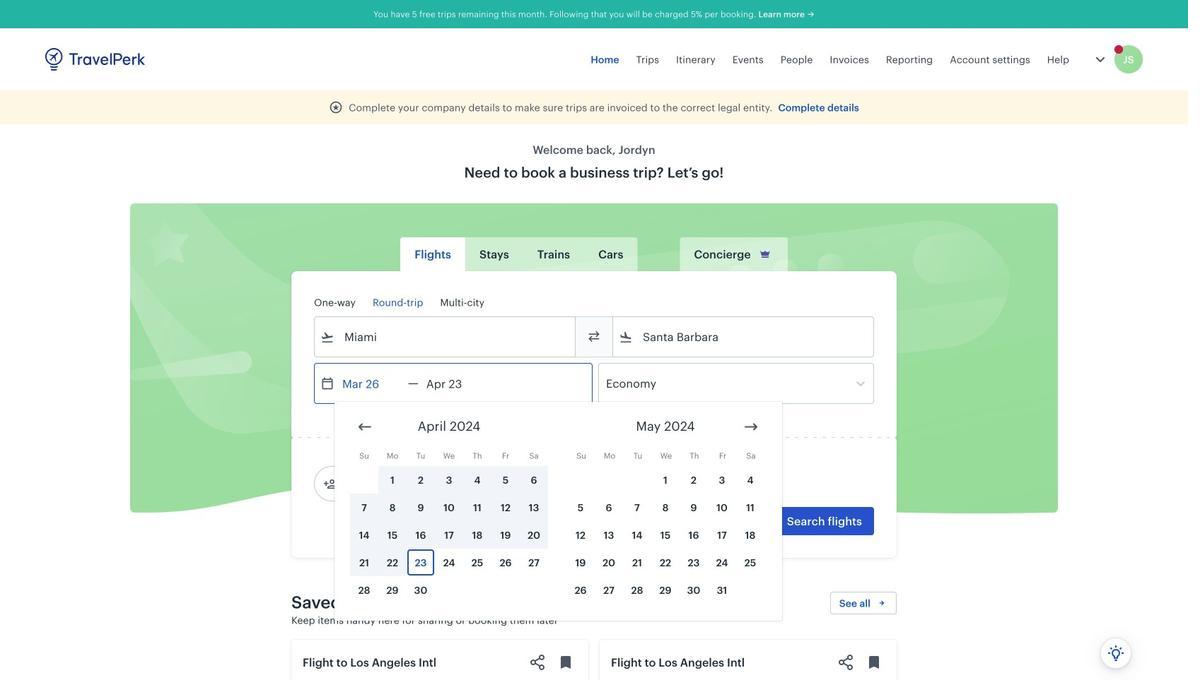 Task type: describe. For each thing, give the bounding box(es) containing it.
calendar application
[[334, 402, 1188, 632]]

move backward to switch to the previous month. image
[[356, 419, 373, 436]]

Add first traveler search field
[[337, 473, 484, 496]]

move forward to switch to the next month. image
[[743, 419, 759, 436]]

Return text field
[[418, 364, 492, 404]]



Task type: vqa. For each thing, say whether or not it's contained in the screenshot.
1st Spirit Airlines image from the bottom of the page
no



Task type: locate. For each thing, give the bounding box(es) containing it.
Depart text field
[[334, 364, 408, 404]]

From search field
[[334, 326, 557, 349]]

To search field
[[633, 326, 855, 349]]



